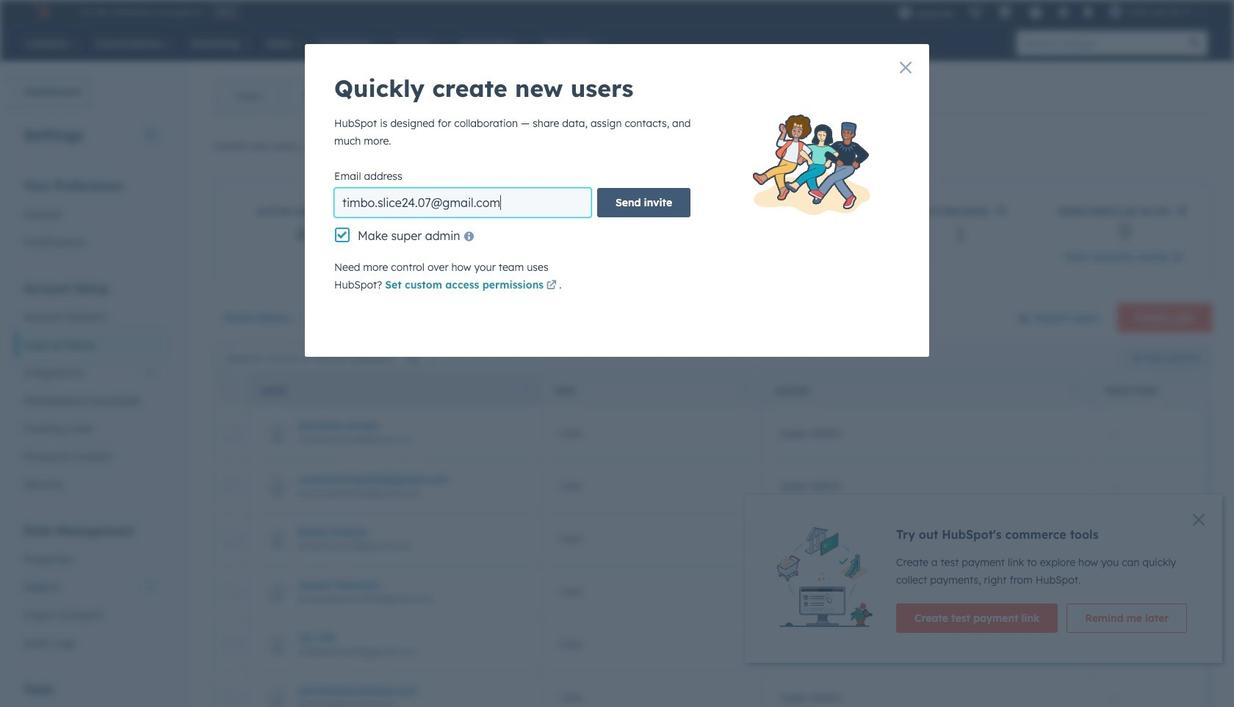 Task type: locate. For each thing, give the bounding box(es) containing it.
navigation
[[214, 78, 357, 115]]

marketplaces image
[[999, 7, 1012, 20]]

0 horizontal spatial press to sort. element
[[744, 385, 750, 397]]

main team element
[[1093, 513, 1235, 566], [1093, 566, 1235, 619], [1093, 619, 1235, 672]]

ascending sort. press to sort descending. element
[[524, 385, 529, 397]]

dialog
[[305, 44, 930, 357]]

1 vertical spatial close image
[[1194, 514, 1205, 526]]

press to sort. element
[[744, 385, 750, 397], [1075, 385, 1080, 397]]

1 main team element from the top
[[1093, 513, 1235, 566]]

3 main team element from the top
[[1093, 619, 1235, 672]]

ascending sort. press to sort descending. image
[[524, 385, 529, 395]]

menu
[[891, 0, 1217, 24]]

1 horizontal spatial close image
[[1194, 514, 1205, 526]]

Enter email email field
[[334, 188, 592, 218]]

0 vertical spatial close image
[[900, 62, 912, 73]]

0 horizontal spatial close image
[[900, 62, 912, 73]]

ruby anderson image
[[1109, 5, 1123, 18]]

access element
[[762, 619, 1093, 672]]

link opens in a new window image
[[813, 139, 823, 157], [813, 142, 823, 153], [1173, 253, 1183, 264]]

2 press to sort. element from the left
[[1075, 385, 1080, 397]]

1 horizontal spatial press to sort. element
[[1075, 385, 1080, 397]]

link opens in a new window image
[[1173, 250, 1183, 268], [547, 278, 557, 295], [547, 281, 557, 292]]

close image
[[900, 62, 912, 73], [1194, 514, 1205, 526]]



Task type: describe. For each thing, give the bounding box(es) containing it.
Search name or email address search field
[[218, 345, 431, 372]]

press to sort. image
[[1075, 385, 1080, 395]]

2 main team element from the top
[[1093, 566, 1235, 619]]

your preferences element
[[15, 178, 165, 257]]

Search HubSpot search field
[[1017, 31, 1183, 56]]

account setup element
[[15, 281, 165, 499]]

data management element
[[15, 523, 165, 658]]

1 press to sort. element from the left
[[744, 385, 750, 397]]

press to sort. image
[[744, 385, 750, 395]]



Task type: vqa. For each thing, say whether or not it's contained in the screenshot.
'Brian'
no



